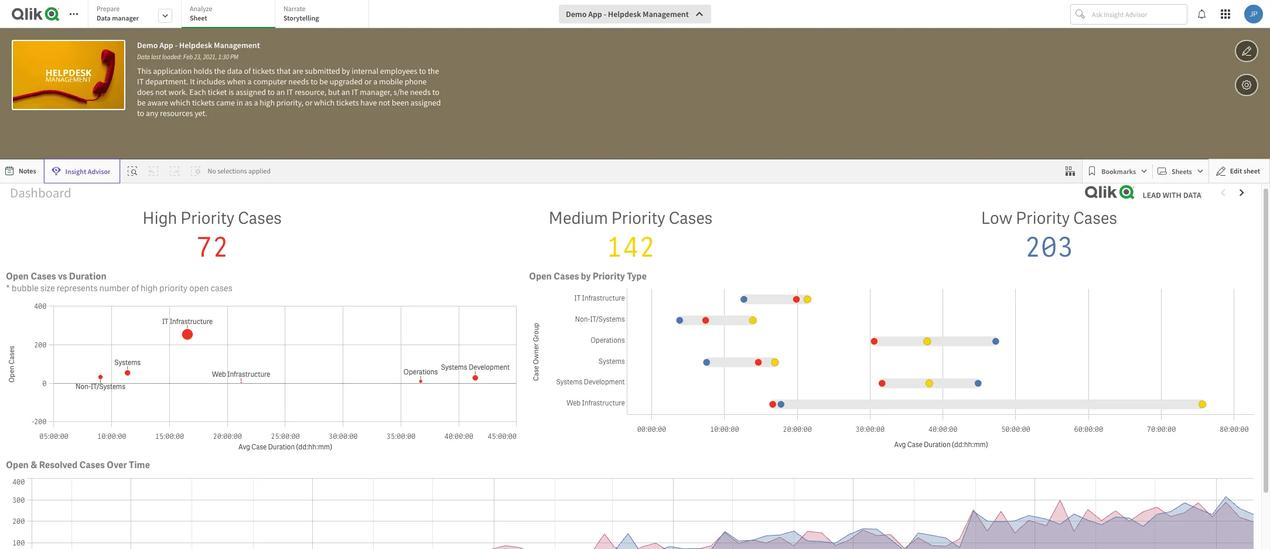 Task type: vqa. For each thing, say whether or not it's contained in the screenshot.
days
no



Task type: describe. For each thing, give the bounding box(es) containing it.
edit sheet
[[1231, 166, 1261, 175]]

size
[[40, 283, 55, 294]]

to left the any on the top of page
[[137, 108, 144, 118]]

smart search image
[[128, 166, 137, 176]]

vs
[[58, 270, 67, 283]]

2021,
[[203, 53, 217, 61]]

2 which from the left
[[314, 97, 335, 108]]

pm
[[230, 53, 238, 61]]

0 horizontal spatial be
[[137, 97, 146, 108]]

1 vertical spatial or
[[305, 97, 313, 108]]

toolbar containing demo app - helpdesk management
[[0, 0, 1271, 159]]

demo for demo app - helpdesk management data last loaded: feb 23, 2021, 1:30 pm this application holds the data of tickets that are submitted by internal employees to the it department. it includes when a computer needs to be upgraded or a mobile phone does not work. each ticket is assigned to an it resource, but an it manager, s/he needs to be aware which tickets came in as a high priority, or which tickets have not been assigned to any resources yet.
[[137, 40, 158, 50]]

management for demo app - helpdesk management
[[643, 9, 689, 19]]

open cases vs duration * bubble size represents number of high priority open cases
[[6, 270, 233, 294]]

selections tool image
[[1066, 166, 1076, 176]]

edit image
[[1242, 44, 1253, 58]]

each
[[190, 87, 206, 97]]

medium priority cases 142
[[549, 208, 713, 265]]

cases inside 'open cases vs duration * bubble size represents number of high priority open cases'
[[31, 270, 56, 283]]

of inside 'open cases vs duration * bubble size represents number of high priority open cases'
[[131, 283, 139, 294]]

loaded:
[[162, 53, 182, 61]]

time
[[129, 459, 150, 471]]

been
[[392, 97, 409, 108]]

0 horizontal spatial not
[[155, 87, 167, 97]]

does
[[137, 87, 154, 97]]

insight advisor
[[65, 167, 110, 176]]

cases inside low priority cases 203
[[1074, 208, 1118, 229]]

next sheet: performance image
[[1238, 188, 1247, 198]]

72
[[196, 229, 229, 265]]

1 an from the left
[[276, 87, 285, 97]]

medium
[[549, 208, 608, 229]]

to left the "priority,"
[[268, 87, 275, 97]]

james peterson image
[[1245, 5, 1264, 23]]

cases
[[211, 283, 233, 294]]

high inside 'open cases vs duration * bubble size represents number of high priority open cases'
[[141, 283, 158, 294]]

1 horizontal spatial needs
[[410, 87, 431, 97]]

helpdesk for demo app - helpdesk management data last loaded: feb 23, 2021, 1:30 pm this application holds the data of tickets that are submitted by internal employees to the it department. it includes when a computer needs to be upgraded or a mobile phone does not work. each ticket is assigned to an it resource, but an it manager, s/he needs to be aware which tickets came in as a high priority, or which tickets have not been assigned to any resources yet.
[[179, 40, 212, 50]]

yet.
[[195, 108, 207, 118]]

selections
[[218, 166, 247, 175]]

sheets button
[[1156, 162, 1207, 181]]

low
[[982, 208, 1013, 229]]

to right phone
[[433, 87, 440, 97]]

resolved
[[39, 459, 77, 471]]

bookmarks button
[[1086, 162, 1151, 181]]

1 horizontal spatial tickets
[[253, 66, 275, 76]]

manager,
[[360, 87, 392, 97]]

employees
[[380, 66, 418, 76]]

notes
[[19, 166, 36, 175]]

s/he
[[394, 87, 409, 97]]

analyze sheet
[[190, 4, 212, 22]]

23,
[[194, 53, 202, 61]]

high priority cases 72
[[143, 208, 282, 265]]

open for open & resolved cases over time
[[6, 459, 29, 471]]

demo for demo app - helpdesk management
[[566, 9, 587, 19]]

priority left type
[[593, 270, 625, 283]]

demo app - helpdesk management button
[[559, 5, 711, 23]]

open
[[189, 283, 209, 294]]

priority
[[159, 283, 188, 294]]

aware
[[147, 97, 168, 108]]

storytelling
[[284, 13, 319, 22]]

helpdesk for demo app - helpdesk management
[[608, 9, 641, 19]]

internal
[[352, 66, 379, 76]]

as
[[245, 97, 252, 108]]

sheets
[[1172, 167, 1193, 176]]

ticket
[[208, 87, 227, 97]]

edit sheet button
[[1209, 159, 1271, 183]]

*
[[6, 283, 10, 294]]

prepare data manager
[[97, 4, 139, 22]]

sheet
[[1244, 166, 1261, 175]]

1 the from the left
[[214, 66, 225, 76]]

mobile
[[379, 76, 403, 87]]

phone
[[405, 76, 427, 87]]

came
[[216, 97, 235, 108]]

advisor
[[88, 167, 110, 176]]

insight
[[65, 167, 86, 176]]

this
[[137, 66, 151, 76]]

cases inside medium priority cases 142
[[669, 208, 713, 229]]

0 horizontal spatial a
[[248, 76, 252, 87]]

data inside prepare data manager
[[97, 13, 111, 22]]

0 horizontal spatial it
[[137, 76, 144, 87]]

open for open cases vs duration * bubble size represents number of high priority open cases
[[6, 270, 29, 283]]

over
[[107, 459, 127, 471]]

management for demo app - helpdesk management data last loaded: feb 23, 2021, 1:30 pm this application holds the data of tickets that are submitted by internal employees to the it department. it includes when a computer needs to be upgraded or a mobile phone does not work. each ticket is assigned to an it resource, but an it manager, s/he needs to be aware which tickets came in as a high priority, or which tickets have not been assigned to any resources yet.
[[214, 40, 260, 50]]

open & resolved cases over time
[[6, 459, 150, 471]]

1 horizontal spatial assigned
[[411, 97, 441, 108]]

data
[[227, 66, 242, 76]]

but
[[328, 87, 340, 97]]

duration
[[69, 270, 107, 283]]

open cases by priority type
[[529, 270, 647, 283]]

type
[[627, 270, 647, 283]]

manager
[[112, 13, 139, 22]]

data inside the demo app - helpdesk management data last loaded: feb 23, 2021, 1:30 pm this application holds the data of tickets that are submitted by internal employees to the it department. it includes when a computer needs to be upgraded or a mobile phone does not work. each ticket is assigned to an it resource, but an it manager, s/he needs to be aware which tickets came in as a high priority, or which tickets have not been assigned to any resources yet.
[[137, 53, 150, 61]]

represents
[[57, 283, 98, 294]]

edit
[[1231, 166, 1243, 175]]

2 horizontal spatial a
[[373, 76, 378, 87]]

0 vertical spatial or
[[365, 76, 372, 87]]



Task type: locate. For each thing, give the bounding box(es) containing it.
1 horizontal spatial by
[[581, 270, 591, 283]]

open
[[6, 270, 29, 283], [529, 270, 552, 283], [6, 459, 29, 471]]

1 vertical spatial data
[[137, 53, 150, 61]]

0 horizontal spatial high
[[141, 283, 158, 294]]

assigned right is
[[236, 87, 266, 97]]

1 horizontal spatial it
[[287, 87, 293, 97]]

2 horizontal spatial tickets
[[336, 97, 359, 108]]

work.
[[169, 87, 188, 97]]

it left department.
[[137, 76, 144, 87]]

management inside the demo app - helpdesk management data last loaded: feb 23, 2021, 1:30 pm this application holds the data of tickets that are submitted by internal employees to the it department. it includes when a computer needs to be upgraded or a mobile phone does not work. each ticket is assigned to an it resource, but an it manager, s/he needs to be aware which tickets came in as a high priority, or which tickets have not been assigned to any resources yet.
[[214, 40, 260, 50]]

priority right low
[[1016, 208, 1070, 229]]

1 horizontal spatial app
[[589, 9, 602, 19]]

which right aware
[[170, 97, 191, 108]]

by left internal
[[342, 66, 350, 76]]

demo inside the demo app - helpdesk management data last loaded: feb 23, 2021, 1:30 pm this application holds the data of tickets that are submitted by internal employees to the it department. it includes when a computer needs to be upgraded or a mobile phone does not work. each ticket is assigned to an it resource, but an it manager, s/he needs to be aware which tickets came in as a high priority, or which tickets have not been assigned to any resources yet.
[[137, 40, 158, 50]]

demo
[[566, 9, 587, 19], [137, 40, 158, 50]]

demo app - helpdesk management data last loaded: feb 23, 2021, 1:30 pm this application holds the data of tickets that are submitted by internal employees to the it department. it includes when a computer needs to be upgraded or a mobile phone does not work. each ticket is assigned to an it resource, but an it manager, s/he needs to be aware which tickets came in as a high priority, or which tickets have not been assigned to any resources yet.
[[137, 40, 443, 118]]

1 which from the left
[[170, 97, 191, 108]]

app options image
[[1242, 78, 1253, 92]]

tickets left came
[[192, 97, 215, 108]]

1 horizontal spatial an
[[342, 87, 350, 97]]

notes button
[[2, 162, 41, 181]]

1 vertical spatial of
[[131, 283, 139, 294]]

high inside the demo app - helpdesk management data last loaded: feb 23, 2021, 1:30 pm this application holds the data of tickets that are submitted by internal employees to the it department. it includes when a computer needs to be upgraded or a mobile phone does not work. each ticket is assigned to an it resource, but an it manager, s/he needs to be aware which tickets came in as a high priority, or which tickets have not been assigned to any resources yet.
[[260, 97, 275, 108]]

203
[[1025, 229, 1074, 265]]

holds
[[194, 66, 213, 76]]

2 the from the left
[[428, 66, 439, 76]]

0 vertical spatial be
[[320, 76, 328, 87]]

be left the any on the top of page
[[137, 97, 146, 108]]

1 horizontal spatial data
[[137, 53, 150, 61]]

2 horizontal spatial it
[[352, 87, 358, 97]]

of right data
[[244, 66, 251, 76]]

0 vertical spatial high
[[260, 97, 275, 108]]

0 horizontal spatial or
[[305, 97, 313, 108]]

priority,
[[277, 97, 304, 108]]

app
[[589, 9, 602, 19], [160, 40, 173, 50]]

0 horizontal spatial of
[[131, 283, 139, 294]]

demo app - helpdesk management
[[566, 9, 689, 19]]

last
[[151, 53, 161, 61]]

0 vertical spatial by
[[342, 66, 350, 76]]

0 vertical spatial demo
[[566, 9, 587, 19]]

assigned down phone
[[411, 97, 441, 108]]

bubble
[[12, 283, 38, 294]]

0 horizontal spatial data
[[97, 13, 111, 22]]

tab list
[[88, 0, 373, 29]]

1 vertical spatial -
[[175, 40, 178, 50]]

1 vertical spatial be
[[137, 97, 146, 108]]

1 vertical spatial helpdesk
[[179, 40, 212, 50]]

applied
[[249, 166, 271, 175]]

data
[[97, 13, 111, 22], [137, 53, 150, 61]]

tickets left that
[[253, 66, 275, 76]]

toolbar
[[0, 0, 1271, 159]]

data down prepare
[[97, 13, 111, 22]]

no
[[208, 166, 216, 175]]

data left last
[[137, 53, 150, 61]]

open inside 'open cases vs duration * bubble size represents number of high priority open cases'
[[6, 270, 29, 283]]

1 horizontal spatial the
[[428, 66, 439, 76]]

0 vertical spatial helpdesk
[[608, 9, 641, 19]]

application
[[153, 66, 192, 76]]

0 vertical spatial of
[[244, 66, 251, 76]]

0 horizontal spatial by
[[342, 66, 350, 76]]

app inside the demo app - helpdesk management button
[[589, 9, 602, 19]]

the down 1:30
[[214, 66, 225, 76]]

open for open cases by priority type
[[529, 270, 552, 283]]

an right but
[[342, 87, 350, 97]]

not right does
[[155, 87, 167, 97]]

to
[[419, 66, 426, 76], [311, 76, 318, 87], [268, 87, 275, 97], [433, 87, 440, 97], [137, 108, 144, 118]]

sheet
[[190, 13, 207, 22]]

0 horizontal spatial demo
[[137, 40, 158, 50]]

application containing 72
[[0, 0, 1271, 549]]

feb
[[183, 53, 193, 61]]

1 horizontal spatial -
[[604, 9, 607, 19]]

high
[[260, 97, 275, 108], [141, 283, 158, 294]]

in
[[237, 97, 243, 108]]

assigned
[[236, 87, 266, 97], [411, 97, 441, 108]]

computer
[[253, 76, 287, 87]]

0 horizontal spatial which
[[170, 97, 191, 108]]

analyze
[[190, 4, 212, 13]]

it left have
[[352, 87, 358, 97]]

app inside the demo app - helpdesk management data last loaded: feb 23, 2021, 1:30 pm this application holds the data of tickets that are submitted by internal employees to the it department. it includes when a computer needs to be upgraded or a mobile phone does not work. each ticket is assigned to an it resource, but an it manager, s/he needs to be aware which tickets came in as a high priority, or which tickets have not been assigned to any resources yet.
[[160, 40, 173, 50]]

have
[[361, 97, 377, 108]]

priority inside medium priority cases 142
[[612, 208, 666, 229]]

resource,
[[295, 87, 327, 97]]

priority for 142
[[612, 208, 666, 229]]

by
[[342, 66, 350, 76], [581, 270, 591, 283]]

demo inside the demo app - helpdesk management button
[[566, 9, 587, 19]]

no selections applied
[[208, 166, 271, 175]]

is
[[229, 87, 234, 97]]

high left priority
[[141, 283, 158, 294]]

priority
[[181, 208, 235, 229], [612, 208, 666, 229], [1016, 208, 1070, 229], [593, 270, 625, 283]]

number
[[99, 283, 130, 294]]

priority inside high priority cases 72
[[181, 208, 235, 229]]

a right 'when' at left top
[[248, 76, 252, 87]]

to right "are"
[[311, 76, 318, 87]]

the right phone
[[428, 66, 439, 76]]

low priority cases 203
[[982, 208, 1118, 265]]

includes
[[197, 76, 225, 87]]

a left mobile
[[373, 76, 378, 87]]

resources
[[160, 108, 193, 118]]

0 horizontal spatial tickets
[[192, 97, 215, 108]]

1 vertical spatial app
[[160, 40, 173, 50]]

it
[[137, 76, 144, 87], [287, 87, 293, 97], [352, 87, 358, 97]]

0 horizontal spatial the
[[214, 66, 225, 76]]

tickets
[[253, 66, 275, 76], [192, 97, 215, 108], [336, 97, 359, 108]]

1 vertical spatial management
[[214, 40, 260, 50]]

needs right s/he
[[410, 87, 431, 97]]

or right the "priority,"
[[305, 97, 313, 108]]

0 horizontal spatial needs
[[289, 76, 309, 87]]

0 vertical spatial -
[[604, 9, 607, 19]]

narrate storytelling
[[284, 4, 319, 22]]

1 vertical spatial high
[[141, 283, 158, 294]]

to right employees
[[419, 66, 426, 76]]

- inside the demo app - helpdesk management data last loaded: feb 23, 2021, 1:30 pm this application holds the data of tickets that are submitted by internal employees to the it department. it includes when a computer needs to be upgraded or a mobile phone does not work. each ticket is assigned to an it resource, but an it manager, s/he needs to be aware which tickets came in as a high priority, or which tickets have not been assigned to any resources yet.
[[175, 40, 178, 50]]

or
[[365, 76, 372, 87], [305, 97, 313, 108]]

1:30
[[218, 53, 229, 61]]

the
[[214, 66, 225, 76], [428, 66, 439, 76]]

Ask Insight Advisor text field
[[1090, 5, 1188, 23]]

any
[[146, 108, 158, 118]]

upgraded
[[330, 76, 363, 87]]

be
[[320, 76, 328, 87], [137, 97, 146, 108]]

0 horizontal spatial assigned
[[236, 87, 266, 97]]

priority inside low priority cases 203
[[1016, 208, 1070, 229]]

management inside button
[[643, 9, 689, 19]]

helpdesk
[[608, 9, 641, 19], [179, 40, 212, 50]]

of inside the demo app - helpdesk management data last loaded: feb 23, 2021, 1:30 pm this application holds the data of tickets that are submitted by internal employees to the it department. it includes when a computer needs to be upgraded or a mobile phone does not work. each ticket is assigned to an it resource, but an it manager, s/he needs to be aware which tickets came in as a high priority, or which tickets have not been assigned to any resources yet.
[[244, 66, 251, 76]]

submitted
[[305, 66, 340, 76]]

2 an from the left
[[342, 87, 350, 97]]

high right the as
[[260, 97, 275, 108]]

- for demo app - helpdesk management data last loaded: feb 23, 2021, 1:30 pm this application holds the data of tickets that are submitted by internal employees to the it department. it includes when a computer needs to be upgraded or a mobile phone does not work. each ticket is assigned to an it resource, but an it manager, s/he needs to be aware which tickets came in as a high priority, or which tickets have not been assigned to any resources yet.
[[175, 40, 178, 50]]

that
[[277, 66, 291, 76]]

narrate
[[284, 4, 306, 13]]

a right the as
[[254, 97, 258, 108]]

1 vertical spatial demo
[[137, 40, 158, 50]]

department.
[[145, 76, 188, 87]]

tickets down upgraded
[[336, 97, 359, 108]]

prepare
[[97, 4, 120, 13]]

which down upgraded
[[314, 97, 335, 108]]

not right have
[[379, 97, 390, 108]]

tab list containing prepare
[[88, 0, 373, 29]]

or up have
[[365, 76, 372, 87]]

1 horizontal spatial which
[[314, 97, 335, 108]]

- inside button
[[604, 9, 607, 19]]

by left type
[[581, 270, 591, 283]]

1 horizontal spatial helpdesk
[[608, 9, 641, 19]]

needs
[[289, 76, 309, 87], [410, 87, 431, 97]]

0 vertical spatial data
[[97, 13, 111, 22]]

1 vertical spatial by
[[581, 270, 591, 283]]

1 horizontal spatial demo
[[566, 9, 587, 19]]

0 vertical spatial app
[[589, 9, 602, 19]]

- for demo app - helpdesk management
[[604, 9, 607, 19]]

1 horizontal spatial high
[[260, 97, 275, 108]]

it
[[190, 76, 195, 87]]

an
[[276, 87, 285, 97], [342, 87, 350, 97]]

app for demo app - helpdesk management data last loaded: feb 23, 2021, 1:30 pm this application holds the data of tickets that are submitted by internal employees to the it department. it includes when a computer needs to be upgraded or a mobile phone does not work. each ticket is assigned to an it resource, but an it manager, s/he needs to be aware which tickets came in as a high priority, or which tickets have not been assigned to any resources yet.
[[160, 40, 173, 50]]

insight advisor button
[[44, 159, 120, 183]]

0 horizontal spatial an
[[276, 87, 285, 97]]

bookmarks
[[1102, 167, 1137, 176]]

1 horizontal spatial a
[[254, 97, 258, 108]]

helpdesk inside button
[[608, 9, 641, 19]]

management
[[643, 9, 689, 19], [214, 40, 260, 50]]

priority for 203
[[1016, 208, 1070, 229]]

a
[[248, 76, 252, 87], [373, 76, 378, 87], [254, 97, 258, 108]]

1 horizontal spatial be
[[320, 76, 328, 87]]

app for demo app - helpdesk management
[[589, 9, 602, 19]]

be left but
[[320, 76, 328, 87]]

helpdesk inside the demo app - helpdesk management data last loaded: feb 23, 2021, 1:30 pm this application holds the data of tickets that are submitted by internal employees to the it department. it includes when a computer needs to be upgraded or a mobile phone does not work. each ticket is assigned to an it resource, but an it manager, s/he needs to be aware which tickets came in as a high priority, or which tickets have not been assigned to any resources yet.
[[179, 40, 212, 50]]

0 horizontal spatial helpdesk
[[179, 40, 212, 50]]

of right the number at the left
[[131, 283, 139, 294]]

1 horizontal spatial or
[[365, 76, 372, 87]]

priority up type
[[612, 208, 666, 229]]

cases inside high priority cases 72
[[238, 208, 282, 229]]

-
[[604, 9, 607, 19], [175, 40, 178, 50]]

0 horizontal spatial app
[[160, 40, 173, 50]]

when
[[227, 76, 246, 87]]

by inside the demo app - helpdesk management data last loaded: feb 23, 2021, 1:30 pm this application holds the data of tickets that are submitted by internal employees to the it department. it includes when a computer needs to be upgraded or a mobile phone does not work. each ticket is assigned to an it resource, but an it manager, s/he needs to be aware which tickets came in as a high priority, or which tickets have not been assigned to any resources yet.
[[342, 66, 350, 76]]

&
[[31, 459, 37, 471]]

142
[[606, 229, 656, 265]]

0 horizontal spatial management
[[214, 40, 260, 50]]

0 horizontal spatial -
[[175, 40, 178, 50]]

0 vertical spatial management
[[643, 9, 689, 19]]

1 horizontal spatial not
[[379, 97, 390, 108]]

1 horizontal spatial management
[[643, 9, 689, 19]]

high
[[143, 208, 177, 229]]

priority right high
[[181, 208, 235, 229]]

needs up the "priority,"
[[289, 76, 309, 87]]

it left resource,
[[287, 87, 293, 97]]

1 horizontal spatial of
[[244, 66, 251, 76]]

application
[[0, 0, 1271, 549]]

are
[[292, 66, 303, 76]]

priority for 72
[[181, 208, 235, 229]]

an down that
[[276, 87, 285, 97]]



